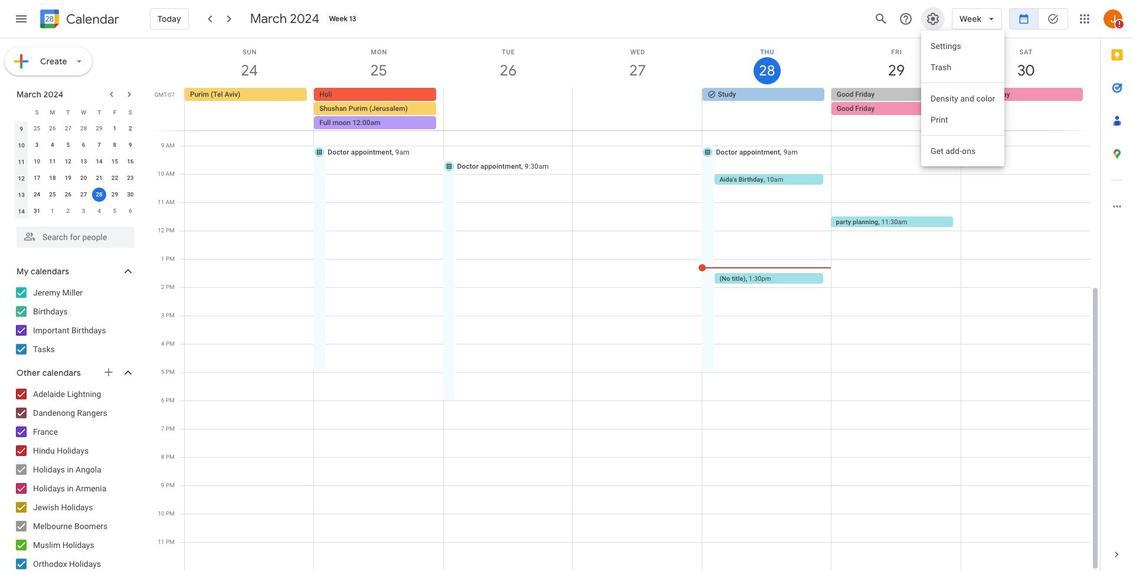 Task type: describe. For each thing, give the bounding box(es) containing it.
february 27 element
[[61, 122, 75, 136]]

25 element
[[45, 188, 60, 202]]

april 4 element
[[92, 204, 106, 218]]

1 element
[[108, 122, 122, 136]]

11 element
[[45, 155, 60, 169]]

24 element
[[30, 188, 44, 202]]

6 element
[[77, 138, 91, 152]]

9 element
[[123, 138, 137, 152]]

15 element
[[108, 155, 122, 169]]

3 element
[[30, 138, 44, 152]]

column header inside march 2024 grid
[[14, 104, 29, 120]]

27 element
[[77, 188, 91, 202]]

march 2024 grid
[[11, 104, 138, 220]]

february 25 element
[[30, 122, 44, 136]]

16 element
[[123, 155, 137, 169]]

21 element
[[92, 171, 106, 185]]

22 element
[[108, 171, 122, 185]]

4 element
[[45, 138, 60, 152]]

february 28 element
[[77, 122, 91, 136]]

7 element
[[92, 138, 106, 152]]

20 element
[[77, 171, 91, 185]]

31 element
[[30, 204, 44, 218]]

12 element
[[61, 155, 75, 169]]

Search for people text field
[[24, 227, 128, 248]]

add other calendars image
[[103, 367, 115, 378]]

heading inside calendar element
[[64, 12, 119, 26]]

settings menu image
[[926, 12, 941, 26]]

april 1 element
[[45, 204, 60, 218]]



Task type: locate. For each thing, give the bounding box(es) containing it.
april 2 element
[[61, 204, 75, 218]]

23 element
[[123, 171, 137, 185]]

28, today element
[[92, 188, 106, 202]]

18 element
[[45, 171, 60, 185]]

2 element
[[123, 122, 137, 136]]

5 element
[[61, 138, 75, 152]]

cell inside march 2024 grid
[[91, 187, 107, 203]]

settings menu menu
[[922, 31, 1005, 167]]

february 26 element
[[45, 122, 60, 136]]

17 element
[[30, 171, 44, 185]]

april 6 element
[[123, 204, 137, 218]]

14 element
[[92, 155, 106, 169]]

april 3 element
[[77, 204, 91, 218]]

29 element
[[108, 188, 122, 202]]

19 element
[[61, 171, 75, 185]]

13 element
[[77, 155, 91, 169]]

row group
[[14, 120, 138, 220]]

april 5 element
[[108, 204, 122, 218]]

10 element
[[30, 155, 44, 169]]

cell
[[314, 88, 444, 130], [444, 88, 573, 130], [573, 88, 702, 130], [832, 88, 961, 130], [91, 187, 107, 203]]

february 29 element
[[92, 122, 106, 136]]

column header
[[14, 104, 29, 120]]

calendar element
[[38, 7, 119, 33]]

30 element
[[123, 188, 137, 202]]

26 element
[[61, 188, 75, 202]]

8 element
[[108, 138, 122, 152]]

row
[[179, 88, 1101, 130], [14, 104, 138, 120], [14, 120, 138, 137], [14, 137, 138, 154], [14, 154, 138, 170], [14, 170, 138, 187], [14, 187, 138, 203], [14, 203, 138, 220]]

row group inside march 2024 grid
[[14, 120, 138, 220]]

main drawer image
[[14, 12, 28, 26]]

my calendars list
[[2, 283, 146, 359]]

grid
[[151, 38, 1101, 572]]

None search field
[[0, 222, 146, 248]]

tab list
[[1101, 38, 1134, 538]]

other calendars list
[[2, 385, 146, 572]]

heading
[[64, 12, 119, 26]]



Task type: vqa. For each thing, say whether or not it's contained in the screenshot.
2nd AM from the bottom of the Grid containing Testing
no



